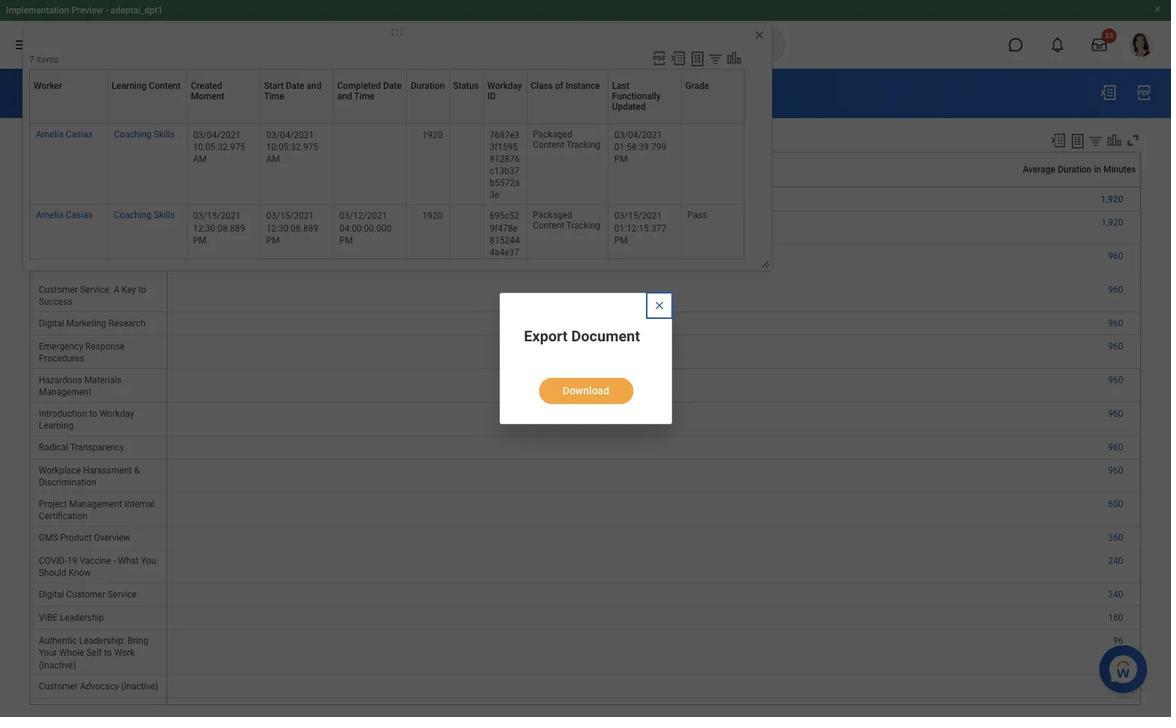 Task type: describe. For each thing, give the bounding box(es) containing it.
pm inside 03/04/2021 01:58:39.799 pm
[[614, 154, 628, 164]]

completed date and time
[[337, 81, 402, 102]]

tracking for 01:12:15.377
[[566, 221, 601, 231]]

240 for first 240 button from the bottom of the average learning duration by content main content
[[1108, 590, 1123, 600]]

items for 7 items
[[36, 54, 59, 65]]

export document dialog
[[499, 293, 672, 424]]

1 960 from the top
[[1108, 251, 1123, 262]]

class of instance
[[531, 81, 600, 91]]

average duration in minutes
[[1023, 164, 1136, 175]]

8 960 button from the top
[[1108, 465, 1126, 477]]

management inside project management internal certification
[[69, 499, 122, 510]]

1 12:30:08.889 from the left
[[193, 223, 245, 233]]

hazardous
[[39, 375, 82, 386]]

status button
[[453, 69, 489, 123]]

fullscreen image
[[1125, 132, 1141, 148]]

180
[[1108, 613, 1123, 623]]

amelia casias for 03/04/2021
[[36, 129, 93, 140]]

implementation preview -   adeptai_dpt1
[[6, 5, 163, 16]]

1 03/04/2021 from the left
[[193, 130, 241, 140]]

product
[[60, 533, 92, 543]]

updated
[[612, 102, 646, 112]]

7 items
[[29, 54, 59, 65]]

instance
[[566, 81, 600, 91]]

view printable version (pdf) image inside average learning duration by content main content
[[1135, 84, 1153, 102]]

695c52 9f478e 815244 4a4e37 1a5b5a ba
[[490, 211, 520, 281]]

management inside hazardous materials management
[[39, 387, 92, 398]]

1 horizontal spatial (inactive)
[[121, 681, 158, 692]]

7687e3
[[490, 130, 520, 140]]

2 horizontal spatial duration
[[1058, 164, 1092, 175]]

to inside introduction to workday learning
[[89, 409, 97, 419]]

project
[[39, 499, 67, 510]]

last
[[612, 81, 629, 91]]

work
[[114, 648, 135, 658]]

bring
[[128, 636, 148, 646]]

2 03/04/2021 from the left
[[266, 130, 314, 140]]

2 03/15/2021 12:30:08.889 pm from the left
[[266, 211, 321, 245]]

2 960 button from the top
[[1108, 284, 1126, 296]]

packaged for 7687e3 3f1595 812876 c13b37 b5572a 3e
[[533, 129, 572, 140]]

data
[[54, 251, 72, 262]]

originals:
[[76, 218, 113, 228]]

skills inside average learning duration by content main content
[[79, 194, 100, 205]]

download
[[563, 385, 609, 397]]

pm inside 03/12/2021 04:00:00.000 pm
[[339, 235, 353, 245]]

date for start
[[286, 81, 304, 91]]

pm inside 03/15/2021 01:12:15.377 pm
[[614, 235, 628, 245]]

amelia for 03/15/2021 12:30:08.889 pm
[[36, 210, 64, 221]]

1 960 button from the top
[[1108, 250, 1126, 263]]

authentic leadership: bring your whole self to work (inactive)
[[39, 636, 151, 670]]

toolbar for 41 items
[[1043, 132, 1141, 151]]

time for completed
[[354, 91, 374, 102]]

04:00:00.000
[[339, 223, 391, 233]]

4 960 button from the top
[[1108, 341, 1126, 353]]

profile logan mcneil element
[[1120, 28, 1162, 61]]

7 960 from the top
[[1108, 442, 1123, 453]]

trends
[[39, 263, 66, 274]]

expand/collapse chart image
[[1106, 132, 1123, 148]]

skills for 03/04/2021
[[154, 129, 175, 140]]

internal
[[124, 499, 154, 510]]

should
[[39, 568, 66, 578]]

1 vertical spatial customer
[[66, 590, 105, 600]]

casias for 03/15/2021
[[66, 210, 93, 221]]

1,920 for 1,920 button
[[1101, 218, 1123, 228]]

date for completed
[[383, 81, 402, 91]]

3 960 button from the top
[[1108, 318, 1126, 330]]

download button
[[539, 378, 633, 404]]

emergency response procedures
[[39, 342, 127, 364]]

implementation
[[6, 5, 69, 16]]

5 960 from the top
[[1108, 375, 1123, 386]]

worker
[[34, 81, 62, 91]]

start date and time button
[[264, 69, 339, 123]]

hazardous materials management
[[39, 375, 124, 398]]

transparency
[[70, 442, 124, 453]]

average learning duration by content main content
[[0, 69, 1171, 717]]

customer advocacy (inactive)
[[39, 681, 158, 692]]

procedures
[[39, 354, 84, 364]]

815244
[[490, 235, 520, 245]]

180 button
[[1108, 612, 1126, 624]]

grade
[[685, 81, 709, 91]]

worker button
[[34, 69, 113, 123]]

digital for digital customer service
[[39, 590, 64, 600]]

learning content
[[112, 81, 181, 91]]

last functionally updated
[[612, 81, 661, 112]]

response
[[85, 342, 125, 352]]

content inside button
[[149, 81, 181, 91]]

360
[[1108, 533, 1123, 543]]

2 960 from the top
[[1108, 285, 1123, 295]]

discrimination
[[39, 478, 96, 488]]

9f478e
[[490, 223, 518, 233]]

600 button
[[1108, 498, 1126, 510]]

(inactive) inside authentic leadership: bring your whole self to work (inactive)
[[39, 660, 76, 670]]

average learning duration by content link
[[30, 85, 285, 103]]

adeptai_dpt1
[[111, 5, 163, 16]]

coaching skills for 03/04/2021 10:05:32.975 am
[[114, 129, 175, 140]]

grade button
[[685, 81, 743, 91]]

03/15/2021 inside 03/15/2021 01:12:15.377 pm
[[614, 211, 662, 221]]

functionally
[[612, 91, 661, 102]]

digital customer service
[[39, 590, 137, 600]]

packaged content tracking element for 7687e3
[[533, 126, 601, 150]]

coaching for 03/04/2021 10:05:32.975 am
[[114, 129, 152, 140]]

average for average duration in minutes
[[1023, 164, 1056, 175]]

created moment button
[[191, 69, 266, 123]]

digital marketing research
[[39, 318, 146, 329]]

a
[[114, 285, 119, 295]]

- for adeptai_dpt1
[[105, 5, 108, 16]]

content right 9f478e
[[533, 221, 564, 231]]

&
[[134, 466, 140, 476]]

in
[[1094, 164, 1101, 175]]

last functionally updated button
[[612, 69, 687, 123]]

1 03/04/2021 10:05:32.975 am from the left
[[193, 130, 247, 164]]

amelia for 03/04/2021 10:05:32.975 am
[[36, 129, 64, 140]]

workday originals: engagement
[[39, 218, 115, 240]]

amelia casias for 03/15/2021
[[36, 210, 93, 221]]

row element
[[32, 152, 166, 187]]

success
[[39, 297, 72, 307]]

time for start
[[264, 91, 284, 102]]

1 10:05:32.975 from the left
[[193, 142, 245, 152]]

workday for originals:
[[39, 218, 73, 228]]

0 horizontal spatial select to filter grid data image
[[707, 51, 724, 66]]

workday for id
[[487, 81, 522, 91]]

0 horizontal spatial duration
[[151, 85, 208, 103]]

workplace
[[39, 466, 81, 476]]

1,920 button
[[1101, 217, 1126, 229]]

60
[[1113, 705, 1123, 715]]

1 03/15/2021 12:30:08.889 pm from the left
[[193, 211, 247, 245]]

overview
[[94, 533, 130, 543]]

2 10:05:32.975 from the left
[[266, 142, 318, 152]]

03/04/2021 inside 03/04/2021 01:58:39.799 pm
[[614, 130, 662, 140]]

export to worksheets image
[[1069, 132, 1087, 150]]

self
[[86, 648, 102, 658]]

packaged content tracking for 695c52
[[533, 210, 601, 231]]

leadership:
[[79, 636, 125, 646]]

19 vaccine
[[67, 556, 111, 566]]

items for 41 items
[[42, 136, 64, 147]]

view printable version (pdf) image inside toolbar
[[651, 50, 668, 66]]

coaching for 03/15/2021 12:30:08.889 pm
[[114, 210, 152, 221]]

research
[[109, 318, 146, 329]]

workday id
[[487, 81, 522, 102]]

toolbar for 7 items
[[647, 50, 745, 69]]

96 button
[[1113, 635, 1126, 647]]

service:
[[80, 285, 111, 295]]

03/15/2021 01:12:15.377 pm
[[614, 211, 669, 245]]

packaged for 695c52 9f478e 815244 4a4e37 1a5b5a ba
[[533, 210, 572, 221]]

gms product overview
[[39, 533, 130, 543]]

03/12/2021
[[339, 211, 387, 221]]

01:58:39.799
[[614, 142, 666, 152]]

emergency
[[39, 342, 83, 352]]

- for what
[[113, 556, 116, 566]]

vibe
[[39, 613, 58, 623]]

close environment banner image
[[1153, 4, 1162, 13]]

03/12/2021 04:00:00.000 pm
[[339, 211, 394, 245]]

start date and time
[[264, 81, 321, 102]]

download region
[[524, 366, 648, 406]]

project management internal certification
[[39, 499, 157, 522]]

packaged content tracking for 7687e3
[[533, 129, 601, 150]]



Task type: locate. For each thing, give the bounding box(es) containing it.
0 horizontal spatial and
[[130, 251, 145, 262]]

2 date from the left
[[383, 81, 402, 91]]

0 vertical spatial average
[[30, 85, 85, 103]]

1 vertical spatial tracking
[[566, 221, 601, 231]]

2 amelia from the top
[[36, 210, 64, 221]]

0 horizontal spatial am
[[193, 154, 207, 164]]

1 vertical spatial coaching
[[39, 194, 76, 205]]

toolbar inside average learning duration by content main content
[[1043, 132, 1141, 151]]

key
[[122, 285, 136, 295]]

2 packaged content tracking from the top
[[533, 210, 601, 231]]

1 horizontal spatial export to excel image
[[1050, 132, 1067, 148]]

812876
[[490, 154, 520, 164]]

1 horizontal spatial date
[[383, 81, 402, 91]]

- right preview
[[105, 5, 108, 16]]

inbox large image
[[1092, 37, 1107, 52]]

customer up success
[[39, 285, 78, 295]]

0 vertical spatial amelia casias
[[36, 129, 93, 140]]

amelia
[[36, 129, 64, 140], [36, 210, 64, 221]]

covid-
[[39, 556, 67, 566]]

1 horizontal spatial duration
[[411, 81, 445, 91]]

240 button
[[1108, 555, 1126, 567], [1108, 589, 1126, 601]]

1,920 inside 1,920 dropdown button
[[1101, 194, 1123, 205]]

close image inside "export document" dialog
[[653, 300, 665, 311]]

2 horizontal spatial and
[[337, 91, 352, 102]]

c13b37
[[490, 166, 519, 176]]

4a4e37
[[490, 247, 519, 257]]

3 960 from the top
[[1108, 318, 1123, 329]]

0 horizontal spatial export to excel image
[[670, 50, 686, 66]]

tracking left 01:12:15.377
[[566, 221, 601, 231]]

0 horizontal spatial (inactive)
[[39, 660, 76, 670]]

2 1,920 from the top
[[1101, 218, 1123, 228]]

2 240 button from the top
[[1108, 589, 1126, 601]]

2 vertical spatial to
[[104, 648, 112, 658]]

1920 for 695c52 9f478e 815244 4a4e37 1a5b5a ba
[[422, 211, 443, 221]]

document
[[571, 327, 640, 345]]

time right 'start date and time' button
[[354, 91, 374, 102]]

1 marketing from the top
[[66, 318, 106, 329]]

packaged right 695c52
[[533, 210, 572, 221]]

date right start
[[286, 81, 304, 91]]

03/04/2021 up 01:58:39.799
[[614, 130, 662, 140]]

radical
[[39, 442, 68, 453]]

0 vertical spatial to
[[138, 285, 146, 295]]

tracking for 01:58:39.799
[[566, 140, 601, 150]]

minutes
[[1104, 164, 1136, 175]]

2 digital from the top
[[39, 590, 64, 600]]

240 up 180
[[1108, 590, 1123, 600]]

expand/collapse chart image
[[726, 50, 742, 66]]

1 coaching skills link from the top
[[114, 126, 175, 140]]

0 vertical spatial digital
[[39, 318, 64, 329]]

2 vertical spatial customer
[[39, 681, 78, 692]]

1 horizontal spatial view printable version (pdf) image
[[1135, 84, 1153, 102]]

digital down customer advocacy (inactive)
[[39, 705, 64, 715]]

digital down should
[[39, 590, 64, 600]]

packaged content tracking element for 695c52
[[533, 207, 601, 231]]

1 digital from the top
[[39, 318, 64, 329]]

1 horizontal spatial to
[[104, 648, 112, 658]]

resize modal image
[[760, 259, 772, 270]]

customer down know
[[66, 590, 105, 600]]

authentic
[[39, 636, 77, 646]]

1 packaged content tracking from the top
[[533, 129, 601, 150]]

1 240 from the top
[[1108, 556, 1123, 566]]

1 vertical spatial skills
[[79, 194, 100, 205]]

1 horizontal spatial average
[[1023, 164, 1056, 175]]

0 vertical spatial 1,920
[[1101, 194, 1123, 205]]

marketing for digital marketing
[[66, 705, 106, 715]]

0 horizontal spatial 12:30:08.889
[[193, 223, 245, 233]]

select to filter grid data image right export to worksheets icon
[[707, 51, 724, 66]]

learning content button
[[112, 69, 192, 123]]

240 down 360 button
[[1108, 556, 1123, 566]]

0 horizontal spatial toolbar
[[647, 50, 745, 69]]

average learning duration by content
[[30, 85, 285, 103]]

1 vertical spatial items
[[42, 136, 64, 147]]

harassment
[[83, 466, 132, 476]]

toolbar
[[647, 50, 745, 69], [1043, 132, 1141, 151]]

1 packaged content tracking element from the top
[[533, 126, 601, 150]]

to inside customer service: a key to success
[[138, 285, 146, 295]]

2 vertical spatial coaching
[[114, 210, 152, 221]]

1 horizontal spatial 10:05:32.975
[[266, 142, 318, 152]]

vibe leadership
[[39, 613, 104, 623]]

360 button
[[1108, 532, 1126, 544]]

1 vertical spatial 240 button
[[1108, 589, 1126, 601]]

items inside average learning duration by content main content
[[42, 136, 64, 147]]

(inactive) down 'your'
[[39, 660, 76, 670]]

0 vertical spatial close image
[[754, 29, 766, 41]]

1 vertical spatial export to excel image
[[1050, 132, 1067, 148]]

export to excel image left export to worksheets image
[[1050, 132, 1067, 148]]

coaching skills link
[[114, 126, 175, 140], [114, 207, 175, 221]]

2 1920 from the top
[[422, 211, 443, 221]]

0 horizontal spatial average
[[30, 85, 85, 103]]

1 horizontal spatial and
[[307, 81, 321, 91]]

0 horizontal spatial date
[[286, 81, 304, 91]]

management down hazardous
[[39, 387, 92, 398]]

workday left class
[[487, 81, 522, 91]]

coaching skills right originals:
[[114, 210, 175, 221]]

0 vertical spatial 240 button
[[1108, 555, 1126, 567]]

workday up engagement
[[39, 218, 73, 228]]

240 button down 360 button
[[1108, 555, 1126, 567]]

and for completed date and time
[[337, 91, 352, 102]]

content left created
[[149, 81, 181, 91]]

695c52
[[490, 211, 519, 221]]

1 horizontal spatial 03/15/2021 12:30:08.889 pm
[[266, 211, 321, 245]]

move modal image
[[382, 23, 412, 41]]

class
[[531, 81, 553, 91]]

600
[[1108, 499, 1123, 510]]

what
[[118, 556, 139, 566]]

average left the in in the right of the page
[[1023, 164, 1056, 175]]

1920 down duration button
[[422, 130, 443, 140]]

content
[[149, 81, 181, 91], [232, 85, 285, 103], [533, 140, 564, 150], [533, 221, 564, 231]]

1 am from the left
[[193, 154, 207, 164]]

1 horizontal spatial -
[[113, 556, 116, 566]]

2 packaged content tracking element from the top
[[533, 207, 601, 231]]

1 vertical spatial select to filter grid data image
[[1088, 133, 1104, 148]]

skills up originals:
[[79, 194, 100, 205]]

customer service: a key to success
[[39, 285, 148, 307]]

pass
[[688, 210, 707, 221]]

3 digital from the top
[[39, 705, 64, 715]]

toolbar up the in in the right of the page
[[1043, 132, 1141, 151]]

1 horizontal spatial close image
[[754, 29, 766, 41]]

covid-19 vaccine - what you should know
[[39, 556, 158, 578]]

coaching skills for 03/15/2021 12:30:08.889 pm
[[114, 210, 175, 221]]

tracking down class of instance button
[[566, 140, 601, 150]]

0 horizontal spatial time
[[264, 91, 284, 102]]

1,920 up 1,920 button
[[1101, 194, 1123, 205]]

coaching
[[114, 129, 152, 140], [39, 194, 76, 205], [114, 210, 152, 221]]

0 vertical spatial coaching skills
[[114, 129, 175, 140]]

learning inside button
[[112, 81, 147, 91]]

items right 41
[[42, 136, 64, 147]]

amelia casias down the worker button
[[36, 129, 93, 140]]

amelia casias link up engagement
[[36, 207, 93, 221]]

01:12:15.377
[[614, 223, 666, 233]]

pass element
[[688, 207, 707, 221]]

coaching skills link right originals:
[[114, 207, 175, 221]]

03/04/2021 01:58:39.799 pm
[[614, 130, 669, 164]]

0 horizontal spatial close image
[[653, 300, 665, 311]]

2 marketing from the top
[[66, 705, 106, 715]]

69
[[1113, 681, 1123, 692]]

0 vertical spatial items
[[36, 54, 59, 65]]

1 time from the left
[[264, 91, 284, 102]]

select to filter grid data image right export to worksheets image
[[1088, 133, 1104, 148]]

- inside covid-19 vaccine - what you should know
[[113, 556, 116, 566]]

1 amelia casias from the top
[[36, 129, 93, 140]]

casias for 03/04/2021
[[66, 129, 93, 140]]

coaching skills down learning content button
[[114, 129, 175, 140]]

2 vertical spatial workday
[[99, 409, 134, 419]]

amelia casias link down the worker button
[[36, 126, 93, 140]]

1 vertical spatial average
[[1023, 164, 1056, 175]]

0 vertical spatial select to filter grid data image
[[707, 51, 724, 66]]

0 vertical spatial 240
[[1108, 556, 1123, 566]]

materials
[[84, 375, 122, 386]]

notifications large image
[[1050, 37, 1065, 52]]

1 horizontal spatial 03/04/2021 10:05:32.975 am
[[266, 130, 321, 164]]

date inside completed date and time
[[383, 81, 402, 91]]

2 240 from the top
[[1108, 590, 1123, 600]]

content inside main content
[[232, 85, 285, 103]]

7687e3 3f1595 812876 c13b37 b5572a 3e
[[490, 130, 520, 200]]

packaged content tracking right 695c52
[[533, 210, 601, 231]]

1 03/15/2021 from the left
[[193, 211, 241, 221]]

1920 for 7687e3 3f1595 812876 c13b37 b5572a 3e
[[422, 130, 443, 140]]

certification
[[39, 511, 87, 522]]

96
[[1113, 636, 1123, 646]]

2 coaching skills link from the top
[[114, 207, 175, 221]]

960
[[1108, 251, 1123, 262], [1108, 285, 1123, 295], [1108, 318, 1123, 329], [1108, 342, 1123, 352], [1108, 375, 1123, 386], [1108, 409, 1123, 419], [1108, 442, 1123, 453], [1108, 466, 1123, 476]]

4 960 from the top
[[1108, 342, 1123, 352]]

0 vertical spatial casias
[[66, 129, 93, 140]]

date inside start date and time
[[286, 81, 304, 91]]

1 vertical spatial 240
[[1108, 590, 1123, 600]]

am down moment
[[193, 154, 207, 164]]

customer inside customer service: a key to success
[[39, 285, 78, 295]]

1 1920 from the top
[[422, 130, 443, 140]]

1,920 down 1,920 dropdown button
[[1101, 218, 1123, 228]]

0 horizontal spatial 10:05:32.975
[[193, 142, 245, 152]]

skills down learning content button
[[154, 129, 175, 140]]

2 packaged from the top
[[533, 210, 572, 221]]

amelia casias link for 03/15/2021
[[36, 207, 93, 221]]

0 vertical spatial skills
[[154, 129, 175, 140]]

(inactive) down work
[[121, 681, 158, 692]]

packaged
[[533, 129, 572, 140], [533, 210, 572, 221]]

workplace harassment & discrimination
[[39, 466, 142, 488]]

view printable version (pdf) image right export to excel icon
[[1135, 84, 1153, 102]]

03/04/2021 down moment
[[193, 130, 241, 140]]

0 vertical spatial view printable version (pdf) image
[[651, 50, 668, 66]]

items right 7
[[36, 54, 59, 65]]

you
[[141, 556, 156, 566]]

coaching up workday originals: engagement
[[39, 194, 76, 205]]

10:05:32.975 down 'start date and time' button
[[266, 142, 318, 152]]

0 horizontal spatial 03/15/2021 12:30:08.889 pm
[[193, 211, 247, 245]]

2 amelia casias link from the top
[[36, 207, 93, 221]]

amelia up engagement
[[36, 210, 64, 221]]

export
[[524, 327, 568, 345]]

workday inside workday originals: engagement
[[39, 218, 73, 228]]

1 amelia from the top
[[36, 129, 64, 140]]

1 vertical spatial marketing
[[66, 705, 106, 715]]

0 vertical spatial (inactive)
[[39, 660, 76, 670]]

duration inside duration button
[[411, 81, 445, 91]]

management down workplace harassment & discrimination
[[69, 499, 122, 510]]

time inside start date and time
[[264, 91, 284, 102]]

0 horizontal spatial 03/15/2021
[[193, 211, 241, 221]]

1 packaged from the top
[[533, 129, 572, 140]]

marketing down customer service: a key to success
[[66, 318, 106, 329]]

1 vertical spatial (inactive)
[[121, 681, 158, 692]]

5 960 button from the top
[[1108, 374, 1126, 386]]

3 03/15/2021 from the left
[[614, 211, 662, 221]]

created moment
[[191, 81, 224, 102]]

0 vertical spatial -
[[105, 5, 108, 16]]

export to excel image
[[1099, 84, 1117, 102]]

240 button up 180
[[1108, 589, 1126, 601]]

management
[[39, 387, 92, 398], [69, 499, 122, 510]]

1,920 button
[[1101, 193, 1126, 205]]

status
[[453, 81, 479, 91]]

amelia down the worker button
[[36, 129, 64, 140]]

0 vertical spatial packaged
[[533, 129, 572, 140]]

10:05:32.975 down created moment "button"
[[193, 142, 245, 152]]

coaching skills link down learning content button
[[114, 126, 175, 140]]

whole
[[59, 648, 84, 658]]

1 240 button from the top
[[1108, 555, 1126, 567]]

0 horizontal spatial to
[[89, 409, 97, 419]]

2 time from the left
[[354, 91, 374, 102]]

0 vertical spatial customer
[[39, 285, 78, 295]]

packaged content tracking
[[533, 129, 601, 150], [533, 210, 601, 231]]

1920
[[422, 130, 443, 140], [422, 211, 443, 221]]

6 960 from the top
[[1108, 409, 1123, 419]]

1 vertical spatial digital
[[39, 590, 64, 600]]

toolbar up "grade"
[[647, 50, 745, 69]]

export to excel image left export to worksheets icon
[[670, 50, 686, 66]]

and inside big data technologies and trends
[[130, 251, 145, 262]]

packaged content tracking element right 695c52
[[533, 207, 601, 231]]

0 vertical spatial amelia casias link
[[36, 126, 93, 140]]

to
[[138, 285, 146, 295], [89, 409, 97, 419], [104, 648, 112, 658]]

2 tracking from the top
[[566, 221, 601, 231]]

1 horizontal spatial select to filter grid data image
[[1088, 133, 1104, 148]]

1 horizontal spatial am
[[266, 154, 280, 164]]

workday down materials
[[99, 409, 134, 419]]

coaching skills inside average learning duration by content main content
[[39, 194, 100, 205]]

0 vertical spatial tracking
[[566, 140, 601, 150]]

by
[[212, 85, 228, 103]]

0 vertical spatial export to excel image
[[670, 50, 686, 66]]

coaching right originals:
[[114, 210, 152, 221]]

marketing for digital marketing research
[[66, 318, 106, 329]]

and inside completed date and time
[[337, 91, 352, 102]]

digital
[[39, 318, 64, 329], [39, 590, 64, 600], [39, 705, 64, 715]]

workday
[[487, 81, 522, 91], [39, 218, 73, 228], [99, 409, 134, 419]]

am down 'start date and time' button
[[266, 154, 280, 164]]

workday inside introduction to workday learning
[[99, 409, 134, 419]]

0 horizontal spatial 03/04/2021 10:05:32.975 am
[[193, 130, 247, 164]]

amelia casias link
[[36, 126, 93, 140], [36, 207, 93, 221]]

class of instance button
[[531, 69, 614, 123]]

0 vertical spatial packaged content tracking element
[[533, 126, 601, 150]]

coaching skills up workday originals: engagement
[[39, 194, 100, 205]]

2 horizontal spatial 03/15/2021
[[614, 211, 662, 221]]

marketing down customer advocacy (inactive)
[[66, 705, 106, 715]]

1 vertical spatial 1920
[[422, 211, 443, 221]]

to down "leadership:"
[[104, 648, 112, 658]]

to down hazardous materials management
[[89, 409, 97, 419]]

1 horizontal spatial 12:30:08.889
[[266, 223, 318, 233]]

2 horizontal spatial to
[[138, 285, 146, 295]]

and right start date and time
[[337, 91, 352, 102]]

41 items
[[30, 136, 64, 147]]

customer up digital marketing
[[39, 681, 78, 692]]

id
[[487, 91, 496, 102]]

- left the what
[[113, 556, 116, 566]]

240
[[1108, 556, 1123, 566], [1108, 590, 1123, 600]]

1 horizontal spatial toolbar
[[1043, 132, 1141, 151]]

preview
[[71, 5, 103, 16]]

2 amelia casias from the top
[[36, 210, 93, 221]]

radical transparency
[[39, 442, 124, 453]]

marketing
[[66, 318, 106, 329], [66, 705, 106, 715]]

0 vertical spatial management
[[39, 387, 92, 398]]

1 vertical spatial -
[[113, 556, 116, 566]]

0 horizontal spatial -
[[105, 5, 108, 16]]

03/04/2021 10:05:32.975 am down 'start date and time' button
[[266, 130, 321, 164]]

learning inside introduction to workday learning
[[39, 421, 73, 431]]

8 960 from the top
[[1108, 466, 1123, 476]]

moment
[[191, 91, 224, 102]]

1 amelia casias link from the top
[[36, 126, 93, 140]]

customer for service:
[[39, 285, 78, 295]]

view printable version (pdf) image left export to worksheets icon
[[651, 50, 668, 66]]

0 vertical spatial toolbar
[[647, 50, 745, 69]]

time right by
[[264, 91, 284, 102]]

1,920 inside 1,920 button
[[1101, 218, 1123, 228]]

and up key
[[130, 251, 145, 262]]

tracking
[[566, 140, 601, 150], [566, 221, 601, 231]]

03/04/2021 10:05:32.975 am down created moment "button"
[[193, 130, 247, 164]]

coaching skills link for 03/04/2021 10:05:32.975 am
[[114, 126, 175, 140]]

casias right 41 items
[[66, 129, 93, 140]]

coaching skills link for 03/15/2021 12:30:08.889 pm
[[114, 207, 175, 221]]

0 horizontal spatial workday
[[39, 218, 73, 228]]

1 vertical spatial amelia
[[36, 210, 64, 221]]

view printable version (pdf) image
[[651, 50, 668, 66], [1135, 84, 1153, 102]]

workday inside button
[[487, 81, 522, 91]]

and right start
[[307, 81, 321, 91]]

240 for 2nd 240 button from the bottom of the average learning duration by content main content
[[1108, 556, 1123, 566]]

- inside banner
[[105, 5, 108, 16]]

amelia casias link for 03/04/2021
[[36, 126, 93, 140]]

2 03/15/2021 from the left
[[266, 211, 314, 221]]

average
[[30, 85, 85, 103], [1023, 164, 1056, 175]]

2 casias from the top
[[66, 210, 93, 221]]

6 960 button from the top
[[1108, 408, 1126, 420]]

0 horizontal spatial 03/04/2021
[[193, 130, 241, 140]]

skills right originals:
[[154, 210, 175, 221]]

and inside start date and time
[[307, 81, 321, 91]]

amelia casias up engagement
[[36, 210, 93, 221]]

0 vertical spatial coaching
[[114, 129, 152, 140]]

implementation preview -   adeptai_dpt1 banner
[[0, 0, 1171, 69]]

2 03/04/2021 10:05:32.975 am from the left
[[266, 130, 321, 164]]

0 vertical spatial amelia
[[36, 129, 64, 140]]

960 button
[[1108, 250, 1126, 263], [1108, 284, 1126, 296], [1108, 318, 1126, 330], [1108, 341, 1126, 353], [1108, 374, 1126, 386], [1108, 408, 1126, 420], [1108, 442, 1126, 454], [1108, 465, 1126, 477]]

2 12:30:08.889 from the left
[[266, 223, 318, 233]]

completed date and time button
[[337, 69, 412, 123]]

coaching inside average learning duration by content main content
[[39, 194, 76, 205]]

1 vertical spatial coaching skills link
[[114, 207, 175, 221]]

1 vertical spatial packaged
[[533, 210, 572, 221]]

1 casias from the top
[[66, 129, 93, 140]]

digital for digital marketing
[[39, 705, 64, 715]]

packaged content tracking down class of instance button
[[533, 129, 601, 150]]

pm
[[614, 154, 628, 164], [193, 235, 207, 245], [266, 235, 280, 245], [339, 235, 353, 245], [614, 235, 628, 245]]

digital for digital marketing research
[[39, 318, 64, 329]]

and for start date and time
[[307, 81, 321, 91]]

and
[[307, 81, 321, 91], [337, 91, 352, 102], [130, 251, 145, 262]]

1 tracking from the top
[[566, 140, 601, 150]]

1 vertical spatial to
[[89, 409, 97, 419]]

2 am from the left
[[266, 154, 280, 164]]

1 vertical spatial packaged content tracking element
[[533, 207, 601, 231]]

close image
[[754, 29, 766, 41], [653, 300, 665, 311]]

technologies
[[74, 251, 128, 262]]

workday id button
[[487, 69, 532, 123]]

time inside completed date and time
[[354, 91, 374, 102]]

export to excel image
[[670, 50, 686, 66], [1050, 132, 1067, 148]]

average for average learning duration by content
[[30, 85, 85, 103]]

content right 3f1595
[[533, 140, 564, 150]]

1,920 for 1,920 dropdown button
[[1101, 194, 1123, 205]]

03/04/2021 down 'start date and time' button
[[266, 130, 314, 140]]

1 date from the left
[[286, 81, 304, 91]]

content right by
[[232, 85, 285, 103]]

coaching down learning content button
[[114, 129, 152, 140]]

to right key
[[138, 285, 146, 295]]

1 vertical spatial close image
[[653, 300, 665, 311]]

1 1,920 from the top
[[1101, 194, 1123, 205]]

big
[[39, 251, 52, 262]]

1 horizontal spatial 03/15/2021
[[266, 211, 314, 221]]

select to filter grid data image
[[707, 51, 724, 66], [1088, 133, 1104, 148]]

1 vertical spatial management
[[69, 499, 122, 510]]

1 vertical spatial packaged content tracking
[[533, 210, 601, 231]]

casias up engagement
[[66, 210, 93, 221]]

average down 7 items
[[30, 85, 85, 103]]

packaged down class of instance button
[[533, 129, 572, 140]]

2 vertical spatial coaching skills
[[114, 210, 175, 221]]

skills for 03/15/2021
[[154, 210, 175, 221]]

duration button
[[410, 69, 454, 123]]

3 03/04/2021 from the left
[[614, 130, 662, 140]]

7 960 button from the top
[[1108, 442, 1126, 454]]

packaged content tracking element
[[533, 126, 601, 150], [533, 207, 601, 231]]

1 horizontal spatial 03/04/2021
[[266, 130, 314, 140]]

introduction
[[39, 409, 87, 419]]

0 vertical spatial workday
[[487, 81, 522, 91]]

export to worksheets image
[[689, 50, 707, 68]]

packaged content tracking element down class of instance button
[[533, 126, 601, 150]]

customer for advocacy
[[39, 681, 78, 692]]

to inside authentic leadership: bring your whole self to work (inactive)
[[104, 648, 112, 658]]

1 vertical spatial amelia casias
[[36, 210, 93, 221]]

completed
[[337, 81, 381, 91]]

0 vertical spatial packaged content tracking
[[533, 129, 601, 150]]

date right completed
[[383, 81, 402, 91]]

ba
[[490, 271, 500, 281]]

1 vertical spatial workday
[[39, 218, 73, 228]]

know
[[69, 568, 91, 578]]

digital down success
[[39, 318, 64, 329]]

1920 right 03/12/2021 04:00:00.000 pm
[[422, 211, 443, 221]]



Task type: vqa. For each thing, say whether or not it's contained in the screenshot.
the Customer Service: A Key to Success
yes



